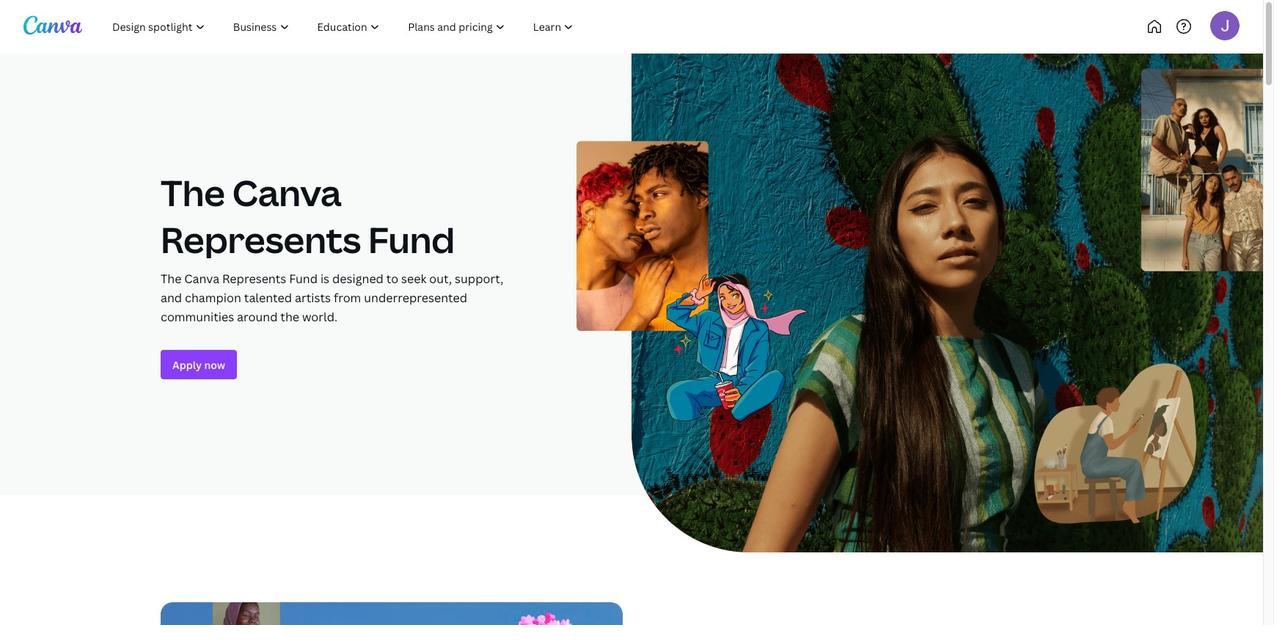 Task type: describe. For each thing, give the bounding box(es) containing it.
out,
[[430, 271, 452, 287]]

apply
[[172, 358, 202, 372]]

the canva represents fund the canva represents fund is designed to seek out, support, and champion talented artists from underrepresented communities around the world.
[[161, 169, 504, 325]]

1 horizontal spatial fund
[[368, 216, 455, 263]]

apply now
[[172, 358, 225, 372]]

apply now link
[[161, 350, 237, 379]]

0 horizontal spatial canva
[[184, 271, 220, 287]]

to
[[387, 271, 399, 287]]

support,
[[455, 271, 504, 287]]

communities
[[161, 309, 234, 325]]

0 vertical spatial represents
[[161, 216, 361, 263]]

1 vertical spatial represents
[[222, 271, 286, 287]]

1 the from the top
[[161, 169, 225, 216]]

0 vertical spatial canva
[[232, 169, 342, 216]]

varied photography image
[[632, 54, 1264, 553]]

underrepresented
[[364, 290, 468, 306]]



Task type: locate. For each thing, give the bounding box(es) containing it.
0 vertical spatial the
[[161, 169, 225, 216]]

is
[[321, 271, 330, 287]]

around
[[237, 309, 278, 325]]

1 vertical spatial canva
[[184, 271, 220, 287]]

fund
[[368, 216, 455, 263], [289, 271, 318, 287]]

1 horizontal spatial canva
[[232, 169, 342, 216]]

represents
[[161, 216, 361, 263], [222, 271, 286, 287]]

the
[[161, 169, 225, 216], [161, 271, 182, 287]]

fund up artists
[[289, 271, 318, 287]]

from
[[334, 290, 361, 306]]

talented
[[244, 290, 292, 306]]

canva
[[232, 169, 342, 216], [184, 271, 220, 287]]

designed
[[332, 271, 384, 287]]

now
[[204, 358, 225, 372]]

the
[[281, 309, 299, 325]]

artists
[[295, 290, 331, 306]]

1 vertical spatial the
[[161, 271, 182, 287]]

fund up seek
[[368, 216, 455, 263]]

and
[[161, 290, 182, 306]]

world.
[[302, 309, 338, 325]]

1 vertical spatial fund
[[289, 271, 318, 287]]

seek
[[401, 271, 427, 287]]

2 the from the top
[[161, 271, 182, 287]]

champion
[[185, 290, 241, 306]]

0 horizontal spatial fund
[[289, 271, 318, 287]]

top level navigation element
[[100, 12, 637, 41]]

0 vertical spatial fund
[[368, 216, 455, 263]]



Task type: vqa. For each thing, say whether or not it's contained in the screenshot.
button
no



